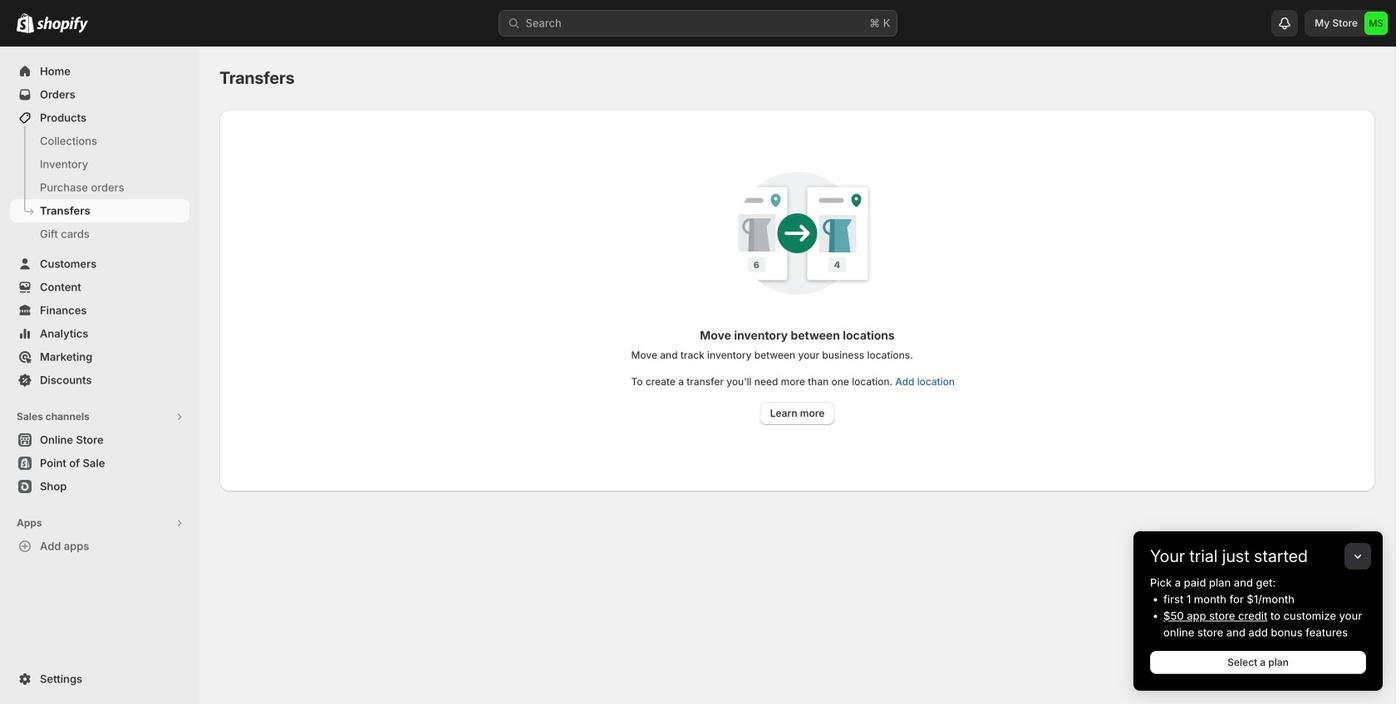 Task type: vqa. For each thing, say whether or not it's contained in the screenshot.
the top Select a plan
no



Task type: locate. For each thing, give the bounding box(es) containing it.
0 horizontal spatial shopify image
[[17, 13, 34, 33]]

shopify image
[[17, 13, 34, 33], [37, 16, 88, 33]]

1 horizontal spatial shopify image
[[37, 16, 88, 33]]



Task type: describe. For each thing, give the bounding box(es) containing it.
my store image
[[1365, 12, 1388, 35]]



